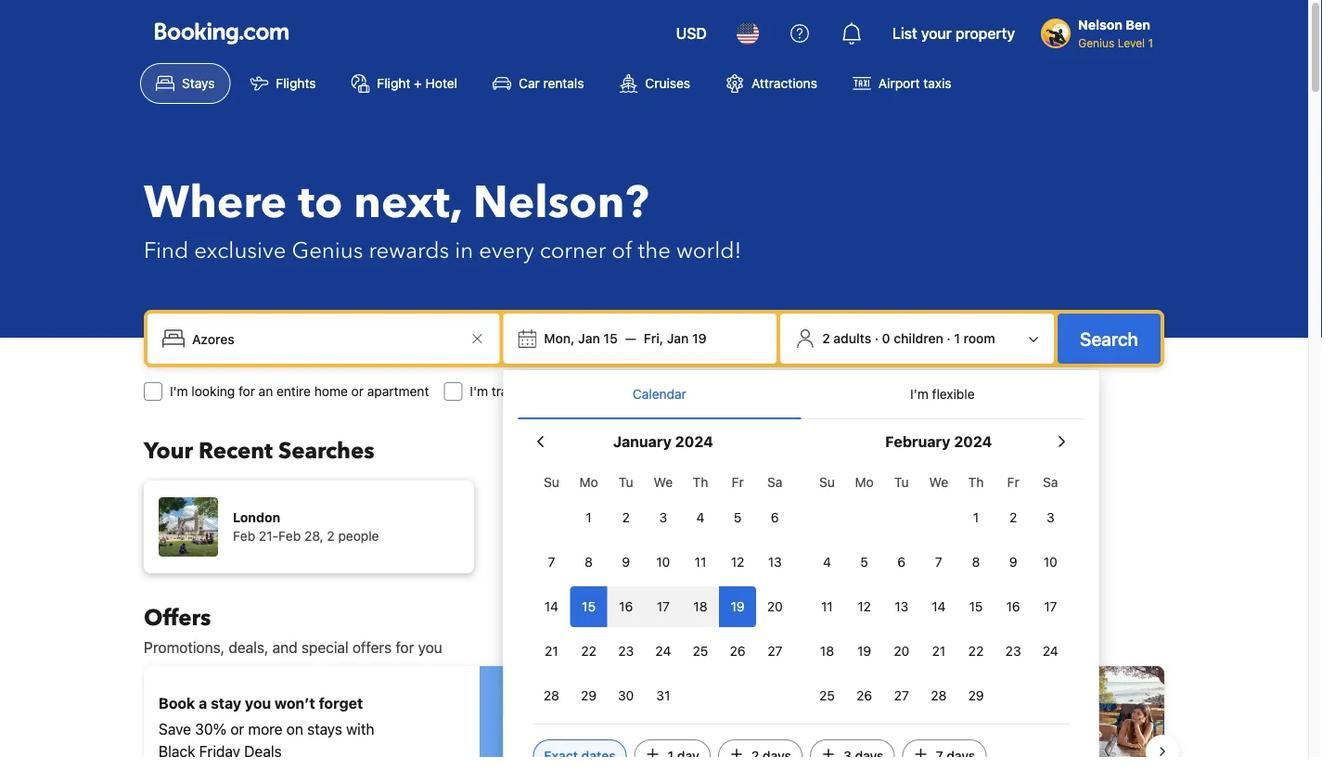 Task type: locate. For each thing, give the bounding box(es) containing it.
15
[[604, 331, 618, 346], [582, 599, 596, 615], [970, 599, 984, 615]]

property
[[956, 25, 1016, 42]]

mo up the 5 february 2024 option
[[855, 475, 874, 490]]

2 right 1 "checkbox" on the right bottom of the page
[[1010, 510, 1018, 525]]

1 horizontal spatial 22
[[969, 644, 984, 659]]

forget
[[319, 695, 363, 713]]

0 vertical spatial your
[[922, 25, 952, 42]]

21 right 20 february 2024 "checkbox"
[[933, 644, 946, 659]]

17 for the 17 january 2024 option
[[657, 599, 670, 615]]

2 · from the left
[[947, 331, 951, 346]]

20 February 2024 checkbox
[[883, 631, 921, 672]]

12
[[731, 555, 745, 570], [858, 599, 872, 615]]

15 right 14 january 2024 checkbox
[[582, 599, 596, 615]]

2024 down i'm looking for flights
[[676, 433, 714, 451]]

airport taxis link
[[837, 63, 968, 104]]

19 inside 'checkbox'
[[731, 599, 745, 615]]

fr for january 2024
[[732, 475, 744, 490]]

i'm
[[170, 384, 188, 399], [470, 384, 488, 399], [911, 387, 929, 402]]

21 for "21" option
[[545, 644, 559, 659]]

1
[[1149, 36, 1154, 49], [955, 331, 961, 346], [586, 510, 592, 525], [974, 510, 980, 525]]

1 horizontal spatial we
[[930, 475, 949, 490]]

1 horizontal spatial i'm
[[470, 384, 488, 399]]

19 inside checkbox
[[858, 644, 872, 659]]

8 inside option
[[585, 555, 593, 570]]

0 horizontal spatial looking
[[192, 384, 235, 399]]

27 inside checkbox
[[768, 644, 783, 659]]

1 horizontal spatial feb
[[279, 529, 301, 544]]

2 21 from the left
[[933, 644, 946, 659]]

16 right 15 january 2024 checkbox
[[619, 599, 633, 615]]

6 for 6 february 2024 checkbox on the bottom right of the page
[[898, 555, 906, 570]]

we
[[654, 475, 673, 490], [930, 475, 949, 490]]

0 horizontal spatial i'm
[[170, 384, 188, 399]]

4
[[697, 510, 705, 525], [823, 555, 832, 570]]

1 21 from the left
[[545, 644, 559, 659]]

1 horizontal spatial 2024
[[955, 433, 993, 451]]

fr up 5 option at the bottom right of page
[[732, 475, 744, 490]]

0 horizontal spatial 29
[[581, 688, 597, 704]]

a
[[199, 695, 207, 713]]

5 January 2024 checkbox
[[720, 498, 757, 538]]

1 grid from the left
[[533, 464, 794, 717]]

26 for 26 checkbox
[[730, 644, 746, 659]]

1 horizontal spatial 29
[[969, 688, 985, 704]]

january
[[614, 433, 672, 451]]

13 for 13 january 2024 option
[[768, 555, 782, 570]]

on
[[287, 721, 303, 738]]

2 28 from the left
[[931, 688, 947, 704]]

1 horizontal spatial 7
[[936, 555, 943, 570]]

stays,
[[712, 732, 751, 750]]

1 vertical spatial 27
[[895, 688, 910, 704]]

16
[[619, 599, 633, 615], [1007, 599, 1021, 615]]

genius inside "where to next, nelson? find exclusive genius rewards in every corner of the world!"
[[292, 235, 363, 266]]

1 14 from the left
[[545, 599, 559, 615]]

26
[[730, 644, 746, 659], [857, 688, 873, 704]]

2 mo from the left
[[855, 475, 874, 490]]

15 inside checkbox
[[582, 599, 596, 615]]

25 up offering
[[820, 688, 835, 704]]

28 inside the 28 february 2024 checkbox
[[931, 688, 947, 704]]

11 inside option
[[822, 599, 833, 615]]

20 right 19 'checkbox'
[[768, 599, 783, 615]]

5 right 4 checkbox
[[861, 555, 869, 570]]

3
[[660, 510, 668, 525], [1047, 510, 1055, 525]]

29 inside 29 option
[[581, 688, 597, 704]]

genius down nelson
[[1079, 36, 1115, 49]]

0 horizontal spatial mo
[[580, 475, 598, 490]]

25 January 2024 checkbox
[[682, 631, 720, 672]]

yet
[[872, 684, 895, 701]]

2 vertical spatial 19
[[858, 644, 872, 659]]

8 right 7 february 2024 checkbox
[[973, 555, 981, 570]]

0 horizontal spatial su
[[544, 475, 560, 490]]

14 right 13 checkbox
[[932, 599, 946, 615]]

26 inside checkbox
[[730, 644, 746, 659]]

take your longest vacation yet browse properties offering long- term stays, many at reduced monthly rates.
[[677, 684, 895, 758]]

1 January 2024 checkbox
[[570, 498, 608, 538]]

23 January 2024 checkbox
[[608, 631, 645, 672]]

19 January 2024 checkbox
[[720, 587, 757, 628]]

0 horizontal spatial 5
[[734, 510, 742, 525]]

1 th from the left
[[693, 475, 709, 490]]

for left work
[[547, 384, 564, 399]]

10 inside checkbox
[[1044, 555, 1058, 570]]

8 inside option
[[973, 555, 981, 570]]

su for january
[[544, 475, 560, 490]]

0 vertical spatial 12
[[731, 555, 745, 570]]

2
[[823, 331, 831, 346], [623, 510, 630, 525], [1010, 510, 1018, 525], [327, 529, 335, 544]]

we for january
[[654, 475, 673, 490]]

genius down to
[[292, 235, 363, 266]]

23 right 22 january 2024 option
[[619, 644, 634, 659]]

for for an
[[239, 384, 255, 399]]

6 for 6 checkbox
[[771, 510, 780, 525]]

1 horizontal spatial 20
[[894, 644, 910, 659]]

2 8 from the left
[[973, 555, 981, 570]]

0 horizontal spatial feb
[[233, 529, 255, 544]]

12 January 2024 checkbox
[[720, 542, 757, 583]]

10 for 10 february 2024 checkbox
[[1044, 555, 1058, 570]]

23 for 23 january 2024 checkbox
[[619, 644, 634, 659]]

9 inside checkbox
[[1010, 555, 1018, 570]]

1 vertical spatial 5
[[861, 555, 869, 570]]

18 cell
[[682, 583, 720, 628]]

5 February 2024 checkbox
[[846, 542, 883, 583]]

0 horizontal spatial 14
[[545, 599, 559, 615]]

20 for 20 february 2024 "checkbox"
[[894, 644, 910, 659]]

tu up 2 january 2024 option
[[619, 475, 634, 490]]

grid for january
[[533, 464, 794, 717]]

1 tu from the left
[[619, 475, 634, 490]]

24 January 2024 checkbox
[[645, 631, 682, 672]]

2 su from the left
[[820, 475, 835, 490]]

14 inside 14 checkbox
[[932, 599, 946, 615]]

1 10 from the left
[[657, 555, 671, 570]]

1 vertical spatial 6
[[898, 555, 906, 570]]

for for work
[[547, 384, 564, 399]]

or
[[352, 384, 364, 399], [231, 721, 244, 738]]

3 February 2024 checkbox
[[1033, 498, 1070, 538]]

1 inside checkbox
[[586, 510, 592, 525]]

su up 7 january 2024 checkbox
[[544, 475, 560, 490]]

28 left 29 option
[[544, 688, 560, 704]]

0 horizontal spatial 11
[[695, 555, 707, 570]]

your inside the take your longest vacation yet browse properties offering long- term stays, many at reduced monthly rates.
[[714, 684, 746, 701]]

more
[[248, 721, 283, 738]]

7 for 7 january 2024 checkbox
[[548, 555, 555, 570]]

2 inside button
[[823, 331, 831, 346]]

22 right 21 february 2024 checkbox
[[969, 644, 984, 659]]

2 horizontal spatial 19
[[858, 644, 872, 659]]

your inside list your property link
[[922, 25, 952, 42]]

9 inside option
[[622, 555, 630, 570]]

2 sa from the left
[[1044, 475, 1059, 490]]

for left an
[[239, 384, 255, 399]]

15 for 15 option
[[970, 599, 984, 615]]

0 horizontal spatial 15
[[582, 599, 596, 615]]

2 14 from the left
[[932, 599, 946, 615]]

2 3 from the left
[[1047, 510, 1055, 525]]

1 feb from the left
[[233, 529, 255, 544]]

sa for january 2024
[[768, 475, 783, 490]]

1 17 from the left
[[657, 599, 670, 615]]

1 horizontal spatial 6
[[898, 555, 906, 570]]

18
[[694, 599, 708, 615], [821, 644, 835, 659]]

1 29 from the left
[[581, 688, 597, 704]]

grid for february
[[809, 464, 1070, 717]]

we down february 2024
[[930, 475, 949, 490]]

0 horizontal spatial 6
[[771, 510, 780, 525]]

28 inside 28 checkbox
[[544, 688, 560, 704]]

17
[[657, 599, 670, 615], [1045, 599, 1058, 615]]

1 horizontal spatial th
[[969, 475, 984, 490]]

11 February 2024 checkbox
[[809, 587, 846, 628]]

1 8 from the left
[[585, 555, 593, 570]]

0 vertical spatial 20
[[768, 599, 783, 615]]

0 horizontal spatial 18
[[694, 599, 708, 615]]

31 January 2024 checkbox
[[645, 676, 682, 717]]

1 horizontal spatial 15
[[604, 331, 618, 346]]

1 inside "checkbox"
[[974, 510, 980, 525]]

1 vertical spatial 18
[[821, 644, 835, 659]]

11 for 11 checkbox
[[695, 555, 707, 570]]

1 2024 from the left
[[676, 433, 714, 451]]

0 horizontal spatial we
[[654, 475, 673, 490]]

29 inside '29 february 2024' "checkbox"
[[969, 688, 985, 704]]

1 looking from the left
[[192, 384, 235, 399]]

1 16 from the left
[[619, 599, 633, 615]]

jan right mon,
[[578, 331, 600, 346]]

level
[[1118, 36, 1146, 49]]

1 horizontal spatial 25
[[820, 688, 835, 704]]

21 inside checkbox
[[933, 644, 946, 659]]

23 for 23 february 2024 'checkbox'
[[1006, 644, 1022, 659]]

4 inside checkbox
[[823, 555, 832, 570]]

1 horizontal spatial or
[[352, 384, 364, 399]]

sa
[[768, 475, 783, 490], [1044, 475, 1059, 490]]

0 vertical spatial 11
[[695, 555, 707, 570]]

0 horizontal spatial or
[[231, 721, 244, 738]]

9 right 8 option
[[1010, 555, 1018, 570]]

3 for january 2024
[[660, 510, 668, 525]]

9 January 2024 checkbox
[[608, 542, 645, 583]]

10 for "10" checkbox
[[657, 555, 671, 570]]

22
[[581, 644, 597, 659], [969, 644, 984, 659]]

0 horizontal spatial 19
[[693, 331, 707, 346]]

1 vertical spatial 4
[[823, 555, 832, 570]]

18 inside checkbox
[[821, 644, 835, 659]]

0 horizontal spatial 26
[[730, 644, 746, 659]]

4 February 2024 checkbox
[[809, 542, 846, 583]]

9 right 8 january 2024 option
[[622, 555, 630, 570]]

19 February 2024 checkbox
[[846, 631, 883, 672]]

21
[[545, 644, 559, 659], [933, 644, 946, 659]]

30 January 2024 checkbox
[[608, 676, 645, 717]]

your right list
[[922, 25, 952, 42]]

16 inside checkbox
[[619, 599, 633, 615]]

24 right 23 january 2024 checkbox
[[656, 644, 672, 659]]

2 16 from the left
[[1007, 599, 1021, 615]]

2 22 from the left
[[969, 644, 984, 659]]

18 left the 19 checkbox
[[821, 644, 835, 659]]

feb left 28,
[[279, 529, 301, 544]]

29
[[581, 688, 597, 704], [969, 688, 985, 704]]

1 vertical spatial 26
[[857, 688, 873, 704]]

2 we from the left
[[930, 475, 949, 490]]

11 January 2024 checkbox
[[682, 542, 720, 583]]

i'm traveling for work
[[470, 384, 596, 399]]

1 horizontal spatial your
[[922, 25, 952, 42]]

1 horizontal spatial 27
[[895, 688, 910, 704]]

8
[[585, 555, 593, 570], [973, 555, 981, 570]]

1 horizontal spatial 17
[[1045, 599, 1058, 615]]

12 right 11 checkbox
[[731, 555, 745, 570]]

2 23 from the left
[[1006, 644, 1022, 659]]

2 fr from the left
[[1008, 475, 1020, 490]]

looking right i'm
[[659, 384, 702, 399]]

2 horizontal spatial i'm
[[911, 387, 929, 402]]

19 for the 19 checkbox
[[858, 644, 872, 659]]

18 January 2024 checkbox
[[682, 587, 720, 628]]

0 horizontal spatial fr
[[732, 475, 744, 490]]

1 sa from the left
[[768, 475, 783, 490]]

20 right the 19 checkbox
[[894, 644, 910, 659]]

19 right 18 option
[[731, 599, 745, 615]]

0 vertical spatial 27
[[768, 644, 783, 659]]

1 3 from the left
[[660, 510, 668, 525]]

19 left 20 february 2024 "checkbox"
[[858, 644, 872, 659]]

apartment
[[367, 384, 429, 399]]

2 th from the left
[[969, 475, 984, 490]]

1 horizontal spatial sa
[[1044, 475, 1059, 490]]

2 7 from the left
[[936, 555, 943, 570]]

8 left "9 january 2024" option on the left of page
[[585, 555, 593, 570]]

1 7 from the left
[[548, 555, 555, 570]]

3 right 2 february 2024 option
[[1047, 510, 1055, 525]]

0 horizontal spatial 8
[[585, 555, 593, 570]]

4 inside option
[[697, 510, 705, 525]]

26 up long-
[[857, 688, 873, 704]]

rewards
[[369, 235, 450, 266]]

13 inside checkbox
[[895, 599, 909, 615]]

searches
[[279, 436, 375, 466]]

th up 1 "checkbox" on the right bottom of the page
[[969, 475, 984, 490]]

1 22 from the left
[[581, 644, 597, 659]]

19 right fri,
[[693, 331, 707, 346]]

for left 'flights'
[[706, 384, 722, 399]]

1 left 2 february 2024 option
[[974, 510, 980, 525]]

offers
[[144, 603, 211, 634]]

vacation
[[807, 684, 868, 701]]

0 horizontal spatial 9
[[622, 555, 630, 570]]

5 right 4 option
[[734, 510, 742, 525]]

11 inside checkbox
[[695, 555, 707, 570]]

i'm up your
[[170, 384, 188, 399]]

·
[[875, 331, 879, 346], [947, 331, 951, 346]]

25 inside checkbox
[[820, 688, 835, 704]]

1 vertical spatial 19
[[731, 599, 745, 615]]

1 horizontal spatial su
[[820, 475, 835, 490]]

0 horizontal spatial 22
[[581, 644, 597, 659]]

26 inside option
[[857, 688, 873, 704]]

1 horizontal spatial you
[[418, 639, 443, 657]]

1 horizontal spatial 5
[[861, 555, 869, 570]]

1 horizontal spatial fr
[[1008, 475, 1020, 490]]

1 horizontal spatial 16
[[1007, 599, 1021, 615]]

fr
[[732, 475, 744, 490], [1008, 475, 1020, 490]]

0 horizontal spatial you
[[245, 695, 271, 713]]

23 inside checkbox
[[619, 644, 634, 659]]

0 vertical spatial 5
[[734, 510, 742, 525]]

10 right '9 february 2024' checkbox
[[1044, 555, 1058, 570]]

28 left '29 february 2024' "checkbox"
[[931, 688, 947, 704]]

27 right yet
[[895, 688, 910, 704]]

14 left 15 january 2024 checkbox
[[545, 599, 559, 615]]

1 right level
[[1149, 36, 1154, 49]]

1 horizontal spatial 10
[[1044, 555, 1058, 570]]

23 right 22 checkbox
[[1006, 644, 1022, 659]]

0 horizontal spatial genius
[[292, 235, 363, 266]]

12 for 12 option
[[731, 555, 745, 570]]

1 vertical spatial 12
[[858, 599, 872, 615]]

friday
[[199, 743, 240, 758]]

for
[[239, 384, 255, 399], [547, 384, 564, 399], [706, 384, 722, 399], [396, 639, 414, 657]]

1 23 from the left
[[619, 644, 634, 659]]

1 horizontal spatial jan
[[667, 331, 689, 346]]

2 looking from the left
[[659, 384, 702, 399]]

0 horizontal spatial 28
[[544, 688, 560, 704]]

2 feb from the left
[[279, 529, 301, 544]]

22 inside option
[[581, 644, 597, 659]]

2024 for february 2024
[[955, 433, 993, 451]]

1 vertical spatial 25
[[820, 688, 835, 704]]

2 right 28,
[[327, 529, 335, 544]]

promotions,
[[144, 639, 225, 657]]

monthly
[[677, 754, 731, 758]]

1 fr from the left
[[732, 475, 744, 490]]

1 February 2024 checkbox
[[958, 498, 995, 538]]

25
[[693, 644, 709, 659], [820, 688, 835, 704]]

2 grid from the left
[[809, 464, 1070, 717]]

1 horizontal spatial 13
[[895, 599, 909, 615]]

sa up 6 checkbox
[[768, 475, 783, 490]]

9
[[622, 555, 630, 570], [1010, 555, 1018, 570]]

1 · from the left
[[875, 331, 879, 346]]

15 right 14 checkbox
[[970, 599, 984, 615]]

1 horizontal spatial 11
[[822, 599, 833, 615]]

1 28 from the left
[[544, 688, 560, 704]]

20 for 20 option
[[768, 599, 783, 615]]

16 inside checkbox
[[1007, 599, 1021, 615]]

13 right 12 february 2024 option
[[895, 599, 909, 615]]

4 left the 5 february 2024 option
[[823, 555, 832, 570]]

12 right 11 february 2024 option at right bottom
[[858, 599, 872, 615]]

21 for 21 february 2024 checkbox
[[933, 644, 946, 659]]

0 horizontal spatial 24
[[656, 644, 672, 659]]

at
[[795, 732, 808, 750]]

2 inside london feb 21-feb 28, 2 people
[[327, 529, 335, 544]]

1 horizontal spatial 24
[[1043, 644, 1059, 659]]

0 horizontal spatial 10
[[657, 555, 671, 570]]

2 horizontal spatial 15
[[970, 599, 984, 615]]

18 left 19 'checkbox'
[[694, 599, 708, 615]]

· right children
[[947, 331, 951, 346]]

th up 4 option
[[693, 475, 709, 490]]

2 tu from the left
[[895, 475, 909, 490]]

london
[[233, 510, 280, 525]]

0 horizontal spatial sa
[[768, 475, 783, 490]]

26 for 26 february 2024 option
[[857, 688, 873, 704]]

20 inside "checkbox"
[[894, 644, 910, 659]]

we up 3 option
[[654, 475, 673, 490]]

26 right 25 checkbox
[[730, 644, 746, 659]]

grid
[[533, 464, 794, 717], [809, 464, 1070, 717]]

19 cell
[[720, 583, 757, 628]]

28 for the 28 february 2024 checkbox
[[931, 688, 947, 704]]

17 for 17 february 2024 option
[[1045, 599, 1058, 615]]

1 9 from the left
[[622, 555, 630, 570]]

11 left 12 february 2024 option
[[822, 599, 833, 615]]

12 for 12 february 2024 option
[[858, 599, 872, 615]]

15 inside option
[[970, 599, 984, 615]]

2 29 from the left
[[969, 688, 985, 704]]

book
[[159, 695, 195, 713]]

28 for 28 checkbox
[[544, 688, 560, 704]]

24 inside checkbox
[[656, 644, 672, 659]]

17 inside cell
[[657, 599, 670, 615]]

6 January 2024 checkbox
[[757, 498, 794, 538]]

attractions link
[[710, 63, 834, 104]]

0 horizontal spatial 20
[[768, 599, 783, 615]]

1 we from the left
[[654, 475, 673, 490]]

6 right 5 option at the bottom right of page
[[771, 510, 780, 525]]

20 January 2024 checkbox
[[757, 587, 794, 628]]

your for take
[[714, 684, 746, 701]]

1 horizontal spatial 23
[[1006, 644, 1022, 659]]

2 January 2024 checkbox
[[608, 498, 645, 538]]

· left 0
[[875, 331, 879, 346]]

sa up 3 option
[[1044, 475, 1059, 490]]

13 inside option
[[768, 555, 782, 570]]

0 vertical spatial 26
[[730, 644, 746, 659]]

exclusive
[[194, 235, 286, 266]]

29 left 30
[[581, 688, 597, 704]]

1 24 from the left
[[656, 644, 672, 659]]

24 inside "option"
[[1043, 644, 1059, 659]]

looking for i'm
[[192, 384, 235, 399]]

or right 30%
[[231, 721, 244, 738]]

1 horizontal spatial 8
[[973, 555, 981, 570]]

jan right fri,
[[667, 331, 689, 346]]

7 right 6 february 2024 checkbox on the bottom right of the page
[[936, 555, 943, 570]]

13 right 12 option
[[768, 555, 782, 570]]

21 left 22 january 2024 option
[[545, 644, 559, 659]]

0 horizontal spatial 21
[[545, 644, 559, 659]]

0 vertical spatial 18
[[694, 599, 708, 615]]

mo up 1 january 2024 checkbox
[[580, 475, 598, 490]]

0 horizontal spatial th
[[693, 475, 709, 490]]

25 right 24 checkbox at the bottom
[[693, 644, 709, 659]]

1 horizontal spatial 28
[[931, 688, 947, 704]]

you right 'offers'
[[418, 639, 443, 657]]

3 right 2 january 2024 option
[[660, 510, 668, 525]]

0 horizontal spatial jan
[[578, 331, 600, 346]]

for right 'offers'
[[396, 639, 414, 657]]

1 horizontal spatial 19
[[731, 599, 745, 615]]

20 inside option
[[768, 599, 783, 615]]

25 for 25 checkbox
[[820, 688, 835, 704]]

you inside the offers promotions, deals, and special offers for you
[[418, 639, 443, 657]]

fr up 2 february 2024 option
[[1008, 475, 1020, 490]]

jan
[[578, 331, 600, 346], [667, 331, 689, 346]]

0 horizontal spatial your
[[714, 684, 746, 701]]

i'm left traveling
[[470, 384, 488, 399]]

27 right 26 checkbox
[[768, 644, 783, 659]]

14 inside 14 january 2024 checkbox
[[545, 599, 559, 615]]

9 for "9 january 2024" option on the left of page
[[622, 555, 630, 570]]

save
[[159, 721, 191, 738]]

1 vertical spatial 20
[[894, 644, 910, 659]]

18 for 18 checkbox
[[821, 644, 835, 659]]

13 January 2024 checkbox
[[757, 542, 794, 583]]

22 inside checkbox
[[969, 644, 984, 659]]

genius
[[1079, 36, 1115, 49], [292, 235, 363, 266]]

airport
[[879, 76, 921, 91]]

29 January 2024 checkbox
[[570, 676, 608, 717]]

2 10 from the left
[[1044, 555, 1058, 570]]

1 left 2 january 2024 option
[[586, 510, 592, 525]]

tab list
[[518, 370, 1085, 421]]

1 mo from the left
[[580, 475, 598, 490]]

21-
[[259, 529, 279, 544]]

1 vertical spatial you
[[245, 695, 271, 713]]

cruises
[[646, 76, 691, 91]]

2 17 from the left
[[1045, 599, 1058, 615]]

17 February 2024 checkbox
[[1033, 587, 1070, 628]]

nelson ben genius level 1
[[1079, 17, 1154, 49]]

2024 down flexible
[[955, 433, 993, 451]]

you up more
[[245, 695, 271, 713]]

looking left an
[[192, 384, 235, 399]]

12 February 2024 checkbox
[[846, 587, 883, 628]]

27 January 2024 checkbox
[[757, 631, 794, 672]]

16 right 15 option
[[1007, 599, 1021, 615]]

2 left adults
[[823, 331, 831, 346]]

0 horizontal spatial ·
[[875, 331, 879, 346]]

21 inside option
[[545, 644, 559, 659]]

su for february
[[820, 475, 835, 490]]

5 for the 5 february 2024 option
[[861, 555, 869, 570]]

0 vertical spatial you
[[418, 639, 443, 657]]

0 horizontal spatial 27
[[768, 644, 783, 659]]

search
[[1081, 328, 1139, 350]]

traveling
[[492, 384, 543, 399]]

10
[[657, 555, 671, 570], [1044, 555, 1058, 570]]

0 vertical spatial 4
[[697, 510, 705, 525]]

2 2024 from the left
[[955, 433, 993, 451]]

0 vertical spatial 6
[[771, 510, 780, 525]]

4 left 5 option at the bottom right of page
[[697, 510, 705, 525]]

1 vertical spatial 11
[[822, 599, 833, 615]]

list your property link
[[882, 11, 1027, 56]]

10 left 11 checkbox
[[657, 555, 671, 570]]

i'm inside button
[[911, 387, 929, 402]]

0 vertical spatial genius
[[1079, 36, 1115, 49]]

0 vertical spatial 13
[[768, 555, 782, 570]]

29 right the 28 february 2024 checkbox
[[969, 688, 985, 704]]

london feb 21-feb 28, 2 people
[[233, 510, 379, 544]]

15 left —
[[604, 331, 618, 346]]

7 left 8 january 2024 option
[[548, 555, 555, 570]]

22 right "21" option
[[581, 644, 597, 659]]

feb down london
[[233, 529, 255, 544]]

or inside the book a stay you won't forget save 30% or more on stays with black friday deals
[[231, 721, 244, 738]]

11 left 12 option
[[695, 555, 707, 570]]

looking
[[192, 384, 235, 399], [659, 384, 702, 399]]

flights link
[[234, 63, 332, 104]]

su up 4 checkbox
[[820, 475, 835, 490]]

10 inside checkbox
[[657, 555, 671, 570]]

booking.com image
[[155, 22, 289, 45]]

2 9 from the left
[[1010, 555, 1018, 570]]

27 inside option
[[895, 688, 910, 704]]

1 jan from the left
[[578, 331, 600, 346]]

20
[[768, 599, 783, 615], [894, 644, 910, 659]]

tu down february
[[895, 475, 909, 490]]

1 horizontal spatial 12
[[858, 599, 872, 615]]

1 left room
[[955, 331, 961, 346]]

th for january 2024
[[693, 475, 709, 490]]

4 for 4 checkbox
[[823, 555, 832, 570]]

0 horizontal spatial tu
[[619, 475, 634, 490]]

14 January 2024 checkbox
[[533, 587, 570, 628]]

13 February 2024 checkbox
[[883, 587, 921, 628]]

genius inside nelson ben genius level 1
[[1079, 36, 1115, 49]]

mo for january
[[580, 475, 598, 490]]

your right take
[[714, 684, 746, 701]]

1 horizontal spatial 14
[[932, 599, 946, 615]]

or right home
[[352, 384, 364, 399]]

fri, jan 19 button
[[637, 322, 715, 356]]

next,
[[354, 173, 462, 233]]

7 February 2024 checkbox
[[921, 542, 958, 583]]

feb
[[233, 529, 255, 544], [279, 529, 301, 544]]

0 horizontal spatial 25
[[693, 644, 709, 659]]

2 24 from the left
[[1043, 644, 1059, 659]]

23 inside 'checkbox'
[[1006, 644, 1022, 659]]

1 su from the left
[[544, 475, 560, 490]]

1 horizontal spatial 9
[[1010, 555, 1018, 570]]

in
[[455, 235, 474, 266]]

tab list containing calendar
[[518, 370, 1085, 421]]

flights
[[276, 76, 316, 91]]

19
[[693, 331, 707, 346], [731, 599, 745, 615], [858, 644, 872, 659]]

15 January 2024 checkbox
[[570, 587, 608, 628]]

region
[[129, 659, 1180, 758]]

2024 for january 2024
[[676, 433, 714, 451]]

25 inside checkbox
[[693, 644, 709, 659]]

your for list
[[922, 25, 952, 42]]

and
[[273, 639, 298, 657]]

18 inside option
[[694, 599, 708, 615]]

1 horizontal spatial genius
[[1079, 36, 1115, 49]]

th
[[693, 475, 709, 490], [969, 475, 984, 490]]

tu
[[619, 475, 634, 490], [895, 475, 909, 490]]

6 left 7 february 2024 checkbox
[[898, 555, 906, 570]]

14 for 14 january 2024 checkbox
[[545, 599, 559, 615]]

24 right 23 february 2024 'checkbox'
[[1043, 644, 1059, 659]]



Task type: vqa. For each thing, say whether or not it's contained in the screenshot.


Task type: describe. For each thing, give the bounding box(es) containing it.
of
[[612, 235, 633, 266]]

24 for 24 "option"
[[1043, 644, 1059, 659]]

take
[[677, 684, 710, 701]]

25 for 25 checkbox
[[693, 644, 709, 659]]

term
[[677, 732, 708, 750]]

recent
[[199, 436, 273, 466]]

23 February 2024 checkbox
[[995, 631, 1033, 672]]

search button
[[1058, 314, 1161, 364]]

8 January 2024 checkbox
[[570, 542, 608, 583]]

28,
[[304, 529, 324, 544]]

usd button
[[665, 11, 718, 56]]

16 cell
[[608, 583, 645, 628]]

mo for february
[[855, 475, 874, 490]]

work
[[567, 384, 596, 399]]

rentals
[[544, 76, 584, 91]]

i'm looking for flights
[[637, 384, 763, 399]]

with
[[346, 721, 375, 738]]

16 for 16 checkbox
[[619, 599, 633, 615]]

10 January 2024 checkbox
[[645, 542, 682, 583]]

car rentals
[[519, 76, 584, 91]]

16 February 2024 checkbox
[[995, 587, 1033, 628]]

2 February 2024 checkbox
[[995, 498, 1033, 538]]

8 for 8 option
[[973, 555, 981, 570]]

31
[[657, 688, 671, 704]]

28 February 2024 checkbox
[[921, 676, 958, 717]]

17 January 2024 checkbox
[[645, 587, 682, 628]]

for for flights
[[706, 384, 722, 399]]

won't
[[275, 695, 315, 713]]

16 January 2024 checkbox
[[608, 587, 645, 628]]

you inside the book a stay you won't forget save 30% or more on stays with black friday deals
[[245, 695, 271, 713]]

looking for i'm
[[659, 384, 702, 399]]

search for black friday deals on stays image
[[480, 667, 647, 758]]

29 for 29 option
[[581, 688, 597, 704]]

entire
[[277, 384, 311, 399]]

your account menu nelson ben genius level 1 element
[[1042, 8, 1161, 51]]

find
[[144, 235, 189, 266]]

rates.
[[735, 754, 773, 758]]

i'm for i'm flexible
[[911, 387, 929, 402]]

6 February 2024 checkbox
[[883, 542, 921, 583]]

offering
[[803, 710, 855, 727]]

i'm flexible
[[911, 387, 975, 402]]

room
[[964, 331, 996, 346]]

mon,
[[544, 331, 575, 346]]

21 February 2024 checkbox
[[921, 631, 958, 672]]

flight
[[377, 76, 411, 91]]

offers
[[353, 639, 392, 657]]

22 for 22 checkbox
[[969, 644, 984, 659]]

black
[[159, 743, 195, 758]]

14 for 14 checkbox
[[932, 599, 946, 615]]

—
[[625, 331, 637, 346]]

fr for february 2024
[[1008, 475, 1020, 490]]

24 February 2024 checkbox
[[1033, 631, 1070, 672]]

25 February 2024 checkbox
[[809, 676, 846, 717]]

th for february 2024
[[969, 475, 984, 490]]

Where are you going? field
[[185, 322, 466, 356]]

every
[[479, 235, 534, 266]]

where to next, nelson? find exclusive genius rewards in every corner of the world!
[[144, 173, 742, 266]]

15 cell
[[570, 583, 608, 628]]

to
[[298, 173, 343, 233]]

17 cell
[[645, 583, 682, 628]]

stays
[[307, 721, 343, 738]]

26 February 2024 checkbox
[[846, 676, 883, 717]]

where
[[144, 173, 287, 233]]

mon, jan 15 button
[[537, 322, 625, 356]]

8 February 2024 checkbox
[[958, 542, 995, 583]]

car rentals link
[[477, 63, 600, 104]]

8 for 8 january 2024 option
[[585, 555, 593, 570]]

1 inside button
[[955, 331, 961, 346]]

home
[[315, 384, 348, 399]]

13 for 13 checkbox
[[895, 599, 909, 615]]

children
[[894, 331, 944, 346]]

flight + hotel
[[377, 76, 458, 91]]

+
[[414, 76, 422, 91]]

22 for 22 january 2024 option
[[581, 644, 597, 659]]

properties
[[730, 710, 799, 727]]

2 right 1 january 2024 checkbox
[[623, 510, 630, 525]]

0
[[883, 331, 891, 346]]

airport taxis
[[879, 76, 952, 91]]

7 January 2024 checkbox
[[533, 542, 570, 583]]

tu for january 2024
[[619, 475, 634, 490]]

your
[[144, 436, 193, 466]]

4 for 4 option
[[697, 510, 705, 525]]

29 for '29 february 2024' "checkbox"
[[969, 688, 985, 704]]

i'm for i'm looking for an entire home or apartment
[[170, 384, 188, 399]]

february 2024
[[886, 433, 993, 451]]

nelson?
[[473, 173, 649, 233]]

27 for the 27 february 2024 option
[[895, 688, 910, 704]]

15 February 2024 checkbox
[[958, 587, 995, 628]]

28 January 2024 checkbox
[[533, 676, 570, 717]]

longest
[[750, 684, 804, 701]]

fri,
[[644, 331, 664, 346]]

taxis
[[924, 76, 952, 91]]

16 for 16 checkbox
[[1007, 599, 1021, 615]]

tu for february 2024
[[895, 475, 909, 490]]

30%
[[195, 721, 227, 738]]

15 for 15 january 2024 checkbox
[[582, 599, 596, 615]]

3 January 2024 checkbox
[[645, 498, 682, 538]]

offers promotions, deals, and special offers for you
[[144, 603, 443, 657]]

1 inside nelson ben genius level 1
[[1149, 36, 1154, 49]]

reduced
[[812, 732, 868, 750]]

i'm
[[637, 384, 655, 399]]

26 January 2024 checkbox
[[720, 631, 757, 672]]

18 for 18 option
[[694, 599, 708, 615]]

car
[[519, 76, 540, 91]]

9 February 2024 checkbox
[[995, 542, 1033, 583]]

calendar button
[[518, 370, 802, 419]]

stays link
[[140, 63, 231, 104]]

browse
[[677, 710, 726, 727]]

stay
[[211, 695, 242, 713]]

flights
[[726, 384, 763, 399]]

11 for 11 february 2024 option at right bottom
[[822, 599, 833, 615]]

0 vertical spatial 19
[[693, 331, 707, 346]]

mon, jan 15 — fri, jan 19
[[544, 331, 707, 346]]

24 for 24 checkbox at the bottom
[[656, 644, 672, 659]]

2 adults · 0 children · 1 room button
[[788, 321, 1047, 356]]

nelson
[[1079, 17, 1123, 32]]

for inside the offers promotions, deals, and special offers for you
[[396, 639, 414, 657]]

we for february
[[930, 475, 949, 490]]

2 adults · 0 children · 1 room
[[823, 331, 996, 346]]

14 February 2024 checkbox
[[921, 587, 958, 628]]

22 January 2024 checkbox
[[570, 631, 608, 672]]

stays
[[182, 76, 215, 91]]

people
[[338, 529, 379, 544]]

19 for 19 'checkbox'
[[731, 599, 745, 615]]

29 February 2024 checkbox
[[958, 676, 995, 717]]

region containing take your longest vacation yet
[[129, 659, 1180, 758]]

special
[[302, 639, 349, 657]]

usd
[[677, 25, 707, 42]]

2 jan from the left
[[667, 331, 689, 346]]

i'm flexible button
[[802, 370, 1085, 419]]

30
[[618, 688, 634, 704]]

27 February 2024 checkbox
[[883, 676, 921, 717]]

adults
[[834, 331, 872, 346]]

attractions
[[752, 76, 818, 91]]

the
[[638, 235, 671, 266]]

flexible
[[933, 387, 975, 402]]

21 January 2024 checkbox
[[533, 631, 570, 672]]

22 February 2024 checkbox
[[958, 631, 995, 672]]

4 January 2024 checkbox
[[682, 498, 720, 538]]

i'm for i'm traveling for work
[[470, 384, 488, 399]]

5 for 5 option at the bottom right of page
[[734, 510, 742, 525]]

3 for february 2024
[[1047, 510, 1055, 525]]

list your property
[[893, 25, 1016, 42]]

february
[[886, 433, 951, 451]]

sa for february 2024
[[1044, 475, 1059, 490]]

27 for 27 checkbox at right
[[768, 644, 783, 659]]

9 for '9 february 2024' checkbox
[[1010, 555, 1018, 570]]

7 for 7 february 2024 checkbox
[[936, 555, 943, 570]]

take your longest vacation yet image
[[998, 667, 1165, 758]]

0 vertical spatial or
[[352, 384, 364, 399]]

18 February 2024 checkbox
[[809, 631, 846, 672]]

long-
[[859, 710, 895, 727]]

i'm looking for an entire home or apartment
[[170, 384, 429, 399]]

flight + hotel link
[[336, 63, 474, 104]]

10 February 2024 checkbox
[[1033, 542, 1070, 583]]



